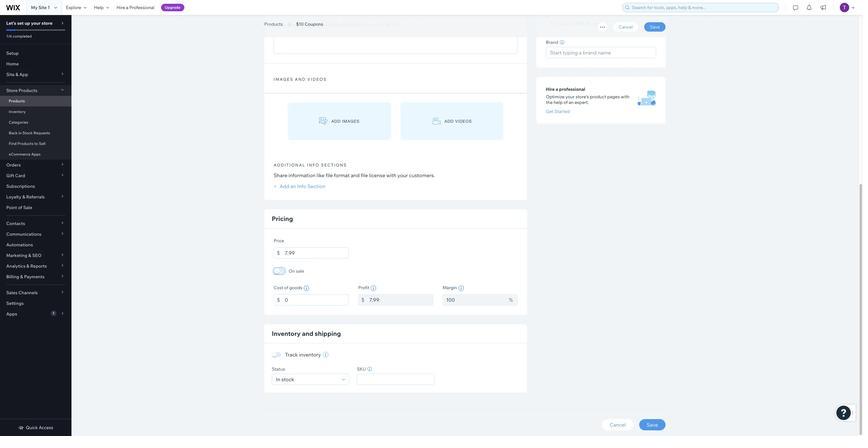 Task type: describe. For each thing, give the bounding box(es) containing it.
2 for from the left
[[366, 21, 373, 28]]

orders button
[[0, 160, 72, 171]]

of inside optimize your store's product pages with the help of an expert.
[[564, 100, 568, 105]]

customers.
[[409, 173, 435, 179]]

requests
[[34, 131, 50, 136]]

communications
[[6, 232, 41, 237]]

0 vertical spatial save button
[[645, 22, 666, 32]]

get yourself a $10 credit for this store for only $7.99!!
[[277, 21, 400, 28]]

like
[[317, 173, 325, 179]]

started
[[555, 109, 570, 114]]

1 vertical spatial cancel button
[[603, 420, 634, 431]]

a for hire a professional
[[126, 5, 128, 10]]

upgrade
[[165, 5, 181, 10]]

get for get started
[[546, 109, 554, 114]]

optimize
[[546, 94, 565, 100]]

margin
[[443, 285, 457, 291]]

$10 inside get yourself a $10 credit for this store for only $7.99!! 'text box'
[[311, 21, 320, 28]]

$ down cost
[[277, 297, 280, 304]]

add
[[280, 184, 289, 190]]

get started
[[546, 109, 570, 114]]

1 horizontal spatial your
[[398, 173, 408, 179]]

credit
[[321, 21, 334, 28]]

professional
[[559, 87, 586, 92]]

explore
[[66, 5, 81, 10]]

find products to sell
[[9, 141, 46, 146]]

to
[[34, 141, 38, 146]]

help
[[554, 100, 563, 105]]

inventory for inventory and shipping
[[272, 330, 301, 338]]

2 file from the left
[[361, 173, 368, 179]]

products down store
[[9, 99, 25, 104]]

of for point of sale
[[18, 205, 22, 211]]

get started link
[[546, 109, 570, 114]]

sale
[[296, 269, 304, 274]]

gift card
[[6, 173, 25, 179]]

set
[[17, 20, 24, 26]]

cancel for bottommost cancel button
[[610, 423, 626, 429]]

brand
[[546, 39, 559, 45]]

loyalty & referrals button
[[0, 192, 72, 203]]

an inside optimize your store's product pages with the help of an expert.
[[569, 100, 574, 105]]

seo
[[32, 253, 41, 259]]

hire a professional
[[117, 5, 155, 10]]

1/6 completed
[[6, 34, 32, 39]]

none text field inside $10 coupons form
[[285, 248, 349, 259]]

videos
[[456, 119, 472, 124]]

0 vertical spatial save
[[650, 24, 660, 30]]

your inside optimize your store's product pages with the help of an expert.
[[566, 94, 575, 100]]

Start typing a brand name field
[[548, 47, 654, 58]]

on sale
[[289, 269, 304, 274]]

info tooltip image for profit
[[371, 286, 377, 292]]

in
[[18, 131, 22, 136]]

track inventory
[[285, 352, 321, 359]]

0 horizontal spatial with
[[387, 173, 397, 179]]

subscriptions link
[[0, 181, 72, 192]]

your inside sidebar element
[[31, 20, 41, 26]]

and for shipping
[[302, 330, 313, 338]]

site inside popup button
[[6, 72, 15, 77]]

pricing
[[272, 215, 293, 223]]

marketing & seo
[[6, 253, 41, 259]]

hire a professional link
[[113, 0, 158, 15]]

hire for hire a professional
[[117, 5, 125, 10]]

0 horizontal spatial $10
[[264, 13, 284, 28]]

shipping
[[315, 330, 341, 338]]

marketing & seo button
[[0, 251, 72, 261]]

sections
[[321, 163, 347, 168]]

inventory for inventory
[[9, 109, 26, 114]]

up
[[25, 20, 30, 26]]

cost
[[274, 285, 283, 291]]

sell
[[39, 141, 46, 146]]

inventory link
[[0, 107, 72, 117]]

section
[[308, 184, 326, 190]]

add for add images
[[332, 119, 341, 124]]

0 horizontal spatial apps
[[6, 312, 17, 317]]

$10 coupons form
[[72, 0, 864, 437]]

back in stock requests link
[[0, 128, 72, 139]]

gift card button
[[0, 171, 72, 181]]

products left (default
[[550, 20, 571, 26]]

info
[[307, 163, 320, 168]]

gift
[[6, 173, 14, 179]]

$7.99!!
[[385, 21, 400, 28]]

communications button
[[0, 229, 72, 240]]

& for analytics
[[26, 264, 29, 269]]

info
[[297, 184, 306, 190]]

videos icon image
[[433, 117, 441, 125]]

hire a professional
[[546, 87, 586, 92]]

find products to sell link
[[0, 139, 72, 149]]

1 horizontal spatial site
[[38, 5, 47, 10]]

pages
[[608, 94, 620, 100]]

let's set up your store
[[6, 20, 53, 26]]

referrals
[[26, 194, 45, 200]]

inventory and shipping
[[272, 330, 341, 338]]

1 for from the left
[[335, 21, 342, 28]]

reports
[[30, 264, 47, 269]]

home link
[[0, 59, 72, 69]]

only
[[374, 21, 384, 28]]

get for get yourself a $10 credit for this store for only $7.99!!
[[277, 21, 286, 28]]

images
[[274, 77, 294, 82]]

1 vertical spatial products link
[[0, 96, 72, 107]]

access
[[39, 426, 53, 431]]

& for billing
[[20, 274, 23, 280]]

optimize your store's product pages with the help of an expert.
[[546, 94, 630, 105]]

sales channels
[[6, 290, 38, 296]]

billing & payments
[[6, 274, 45, 280]]

0 vertical spatial cancel button
[[613, 22, 639, 32]]

additional
[[274, 163, 306, 168]]

store's
[[576, 94, 589, 100]]

videos
[[308, 77, 327, 82]]

add images
[[332, 119, 360, 124]]

quick
[[26, 426, 38, 431]]

back
[[9, 131, 18, 136]]

additional info sections
[[274, 163, 347, 168]]

add videos
[[445, 119, 472, 124]]

store products
[[6, 88, 37, 93]]



Task type: vqa. For each thing, say whether or not it's contained in the screenshot.
eCommerce Apps
yes



Task type: locate. For each thing, give the bounding box(es) containing it.
0 vertical spatial inventory
[[9, 109, 26, 114]]

1 horizontal spatial file
[[361, 173, 368, 179]]

$ down profit
[[362, 297, 365, 304]]

2 horizontal spatial $10
[[311, 21, 320, 28]]

0 horizontal spatial a
[[126, 5, 128, 10]]

sku
[[357, 367, 366, 373]]

my
[[31, 5, 37, 10]]

your down professional
[[566, 94, 575, 100]]

store right this
[[353, 21, 365, 28]]

add right "gallery" image at the top of the page
[[332, 119, 341, 124]]

None text field
[[285, 248, 349, 259]]

0 horizontal spatial products link
[[0, 96, 72, 107]]

the
[[546, 100, 553, 105]]

quick access
[[26, 426, 53, 431]]

point of sale link
[[0, 203, 72, 213]]

Search for tools, apps, help & more... field
[[630, 3, 777, 12]]

2 vertical spatial and
[[302, 330, 313, 338]]

hire up optimize
[[546, 87, 555, 92]]

of
[[564, 100, 568, 105], [18, 205, 22, 211], [284, 285, 289, 291]]

1 vertical spatial a
[[307, 21, 310, 28]]

analytics & reports
[[6, 264, 47, 269]]

hire inside $10 coupons form
[[546, 87, 555, 92]]

get down "the"
[[546, 109, 554, 114]]

1 horizontal spatial hire
[[546, 87, 555, 92]]

info tooltip image right profit
[[371, 286, 377, 292]]

1 horizontal spatial add
[[445, 119, 454, 124]]

1 horizontal spatial for
[[366, 21, 373, 28]]

site right my
[[38, 5, 47, 10]]

setup link
[[0, 48, 72, 59]]

0 horizontal spatial your
[[31, 20, 41, 26]]

this
[[343, 21, 352, 28]]

& right billing on the left
[[20, 274, 23, 280]]

my site 1
[[31, 5, 50, 10]]

information
[[289, 173, 316, 179]]

0 vertical spatial a
[[126, 5, 128, 10]]

get inside 'text box'
[[277, 21, 286, 28]]

0 horizontal spatial add
[[332, 119, 341, 124]]

0 horizontal spatial store
[[42, 20, 53, 26]]

goods
[[290, 285, 303, 291]]

with right license
[[387, 173, 397, 179]]

1 vertical spatial apps
[[6, 312, 17, 317]]

0 horizontal spatial file
[[326, 173, 333, 179]]

with right pages on the right top of the page
[[621, 94, 630, 100]]

of for cost of goods
[[284, 285, 289, 291]]

and for videos
[[295, 77, 306, 82]]

back in stock requests
[[9, 131, 50, 136]]

& for loyalty
[[22, 194, 25, 200]]

channels
[[18, 290, 38, 296]]

automations link
[[0, 240, 72, 251]]

0 vertical spatial hire
[[117, 5, 125, 10]]

of right help
[[564, 100, 568, 105]]

file right like
[[326, 173, 333, 179]]

1 file from the left
[[326, 173, 333, 179]]

settings link
[[0, 299, 72, 309]]

images
[[342, 119, 360, 124]]

info tooltip image
[[304, 286, 309, 292]]

0 vertical spatial your
[[31, 20, 41, 26]]

app
[[19, 72, 28, 77]]

find
[[9, 141, 17, 146]]

0 horizontal spatial hire
[[117, 5, 125, 10]]

products (default rate)
[[550, 20, 603, 26]]

quick access button
[[18, 426, 53, 431]]

of left sale
[[18, 205, 22, 211]]

and right format
[[351, 173, 360, 179]]

card
[[15, 173, 25, 179]]

a up optimize
[[556, 87, 558, 92]]

0 horizontal spatial 1
[[48, 5, 50, 10]]

& inside dropdown button
[[26, 264, 29, 269]]

status
[[272, 367, 285, 373]]

of inside sidebar element
[[18, 205, 22, 211]]

products inside find products to sell link
[[17, 141, 34, 146]]

1 vertical spatial get
[[546, 109, 554, 114]]

share
[[274, 173, 288, 179]]

store inside sidebar element
[[42, 20, 53, 26]]

0 vertical spatial and
[[295, 77, 306, 82]]

1 horizontal spatial a
[[307, 21, 310, 28]]

& left reports
[[26, 264, 29, 269]]

on
[[289, 269, 295, 274]]

1 add from the left
[[332, 119, 341, 124]]

& left seo
[[28, 253, 31, 259]]

and left shipping
[[302, 330, 313, 338]]

your right up
[[31, 20, 41, 26]]

0 vertical spatial apps
[[31, 152, 41, 157]]

contacts
[[6, 221, 25, 227]]

& left app
[[15, 72, 18, 77]]

1 horizontal spatial with
[[621, 94, 630, 100]]

1 horizontal spatial info tooltip image
[[458, 286, 464, 292]]

an left 'expert.'
[[569, 100, 574, 105]]

a for hire a professional
[[556, 87, 558, 92]]

loyalty & referrals
[[6, 194, 45, 200]]

products inside store products dropdown button
[[19, 88, 37, 93]]

license
[[369, 173, 385, 179]]

gallery image
[[319, 117, 328, 125]]

2 horizontal spatial of
[[564, 100, 568, 105]]

0 vertical spatial of
[[564, 100, 568, 105]]

subscriptions
[[6, 184, 35, 189]]

analytics & reports button
[[0, 261, 72, 272]]

orders
[[6, 162, 21, 168]]

(default
[[573, 20, 591, 26]]

store inside 'text box'
[[353, 21, 365, 28]]

help
[[94, 5, 104, 10]]

1 horizontal spatial 1
[[53, 312, 54, 316]]

1
[[48, 5, 50, 10], [53, 312, 54, 316]]

and
[[295, 77, 306, 82], [351, 173, 360, 179], [302, 330, 313, 338]]

1 vertical spatial your
[[566, 94, 575, 100]]

an left info
[[291, 184, 296, 190]]

2 vertical spatial of
[[284, 285, 289, 291]]

products right store
[[19, 88, 37, 93]]

store products button
[[0, 85, 72, 96]]

info tooltip image for margin
[[458, 286, 464, 292]]

$ down price
[[277, 250, 280, 257]]

$ for on sale
[[277, 250, 280, 257]]

1 horizontal spatial an
[[569, 100, 574, 105]]

a left the professional
[[126, 5, 128, 10]]

inventory inside inventory link
[[9, 109, 26, 114]]

$
[[277, 250, 280, 257], [277, 297, 280, 304], [362, 297, 365, 304]]

marketing
[[6, 253, 27, 259]]

ecommerce apps
[[9, 152, 41, 157]]

products link left yourself
[[261, 21, 286, 27]]

stock
[[22, 131, 33, 136]]

1 vertical spatial save
[[647, 423, 658, 429]]

for left only
[[366, 21, 373, 28]]

hire
[[117, 5, 125, 10], [546, 87, 555, 92]]

& for marketing
[[28, 253, 31, 259]]

info tooltip image
[[371, 286, 377, 292], [458, 286, 464, 292]]

1 horizontal spatial $10
[[296, 21, 304, 27]]

0 horizontal spatial inventory
[[9, 109, 26, 114]]

sale
[[23, 205, 32, 211]]

1 vertical spatial an
[[291, 184, 296, 190]]

and left videos
[[295, 77, 306, 82]]

1 vertical spatial and
[[351, 173, 360, 179]]

0 horizontal spatial info tooltip image
[[371, 286, 377, 292]]

sales channels button
[[0, 288, 72, 299]]

0 vertical spatial products link
[[261, 21, 286, 27]]

None text field
[[285, 295, 349, 306], [369, 295, 433, 306], [443, 295, 506, 306], [285, 295, 349, 306], [369, 295, 433, 306], [443, 295, 506, 306]]

info tooltip image right margin in the right bottom of the page
[[458, 286, 464, 292]]

1 vertical spatial of
[[18, 205, 22, 211]]

2 info tooltip image from the left
[[458, 286, 464, 292]]

1 horizontal spatial store
[[353, 21, 365, 28]]

products left yourself
[[264, 21, 283, 27]]

1 vertical spatial cancel
[[610, 423, 626, 429]]

get left yourself
[[277, 21, 286, 28]]

1 vertical spatial 1
[[53, 312, 54, 316]]

1 horizontal spatial inventory
[[272, 330, 301, 338]]

store down my site 1
[[42, 20, 53, 26]]

a inside 'text box'
[[307, 21, 310, 28]]

1 info tooltip image from the left
[[371, 286, 377, 292]]

store
[[42, 20, 53, 26], [353, 21, 365, 28]]

cancel for topmost cancel button
[[619, 24, 633, 30]]

None field
[[274, 375, 340, 386], [359, 375, 433, 386], [274, 375, 340, 386], [359, 375, 433, 386]]

settings
[[6, 301, 24, 307]]

2 add from the left
[[445, 119, 454, 124]]

track
[[285, 352, 298, 359]]

2 vertical spatial a
[[556, 87, 558, 92]]

1 horizontal spatial products link
[[261, 21, 286, 27]]

0 horizontal spatial get
[[277, 21, 286, 28]]

sidebar element
[[0, 15, 72, 437]]

professional
[[129, 5, 155, 10]]

store
[[6, 88, 18, 93]]

images and videos
[[274, 77, 327, 82]]

0 vertical spatial 1
[[48, 5, 50, 10]]

of right cost
[[284, 285, 289, 291]]

1 down settings link
[[53, 312, 54, 316]]

setup
[[6, 51, 19, 56]]

0 horizontal spatial of
[[18, 205, 22, 211]]

file left license
[[361, 173, 368, 179]]

an
[[569, 100, 574, 105], [291, 184, 296, 190]]

price
[[274, 238, 284, 244]]

& for site
[[15, 72, 18, 77]]

0 vertical spatial an
[[569, 100, 574, 105]]

loyalty
[[6, 194, 21, 200]]

site down the home
[[6, 72, 15, 77]]

your left customers.
[[398, 173, 408, 179]]

0 horizontal spatial site
[[6, 72, 15, 77]]

cancel button
[[613, 22, 639, 32], [603, 420, 634, 431]]

2 horizontal spatial a
[[556, 87, 558, 92]]

with inside optimize your store's product pages with the help of an expert.
[[621, 94, 630, 100]]

1 horizontal spatial get
[[546, 109, 554, 114]]

add for add videos
[[445, 119, 454, 124]]

0 vertical spatial with
[[621, 94, 630, 100]]

hire right help button
[[117, 5, 125, 10]]

products up ecommerce apps
[[17, 141, 34, 146]]

1 vertical spatial site
[[6, 72, 15, 77]]

inventory up categories
[[9, 109, 26, 114]]

$10 coupons
[[264, 13, 335, 28], [296, 21, 323, 27]]

$ for %
[[362, 297, 365, 304]]

1 vertical spatial save button
[[639, 420, 666, 431]]

0 horizontal spatial an
[[291, 184, 296, 190]]

upgrade button
[[161, 4, 184, 11]]

1/6
[[6, 34, 12, 39]]

2 vertical spatial your
[[398, 173, 408, 179]]

1 horizontal spatial apps
[[31, 152, 41, 157]]

add right the videos icon in the top right of the page
[[445, 119, 454, 124]]

products link down store products
[[0, 96, 72, 107]]

cost of goods
[[274, 285, 303, 291]]

ecommerce
[[9, 152, 30, 157]]

help button
[[90, 0, 113, 15]]

hire for hire a professional
[[546, 87, 555, 92]]

profit
[[358, 285, 370, 291]]

0 horizontal spatial for
[[335, 21, 342, 28]]

yourself
[[287, 21, 306, 28]]

0 vertical spatial site
[[38, 5, 47, 10]]

apps down settings
[[6, 312, 17, 317]]

1 vertical spatial with
[[387, 173, 397, 179]]

inventory up track
[[272, 330, 301, 338]]

0 vertical spatial cancel
[[619, 24, 633, 30]]

rate)
[[592, 20, 603, 26]]

cancel
[[619, 24, 633, 30], [610, 423, 626, 429]]

0 vertical spatial get
[[277, 21, 286, 28]]

point
[[6, 205, 17, 211]]

a right yourself
[[307, 21, 310, 28]]

1 horizontal spatial of
[[284, 285, 289, 291]]

apps down find products to sell link
[[31, 152, 41, 157]]

your
[[31, 20, 41, 26], [566, 94, 575, 100], [398, 173, 408, 179]]

2 horizontal spatial your
[[566, 94, 575, 100]]

analytics
[[6, 264, 25, 269]]

for left this
[[335, 21, 342, 28]]

format
[[334, 173, 350, 179]]

inventory inside $10 coupons form
[[272, 330, 301, 338]]

1 right my
[[48, 5, 50, 10]]

1 vertical spatial inventory
[[272, 330, 301, 338]]

home
[[6, 61, 19, 67]]

add an info section
[[279, 184, 326, 190]]

1 vertical spatial hire
[[546, 87, 555, 92]]

inventory
[[299, 352, 321, 359]]

site & app button
[[0, 69, 72, 80]]

& right loyalty
[[22, 194, 25, 200]]

false text field
[[274, 18, 518, 54]]

site & app
[[6, 72, 28, 77]]

1 inside sidebar element
[[53, 312, 54, 316]]



